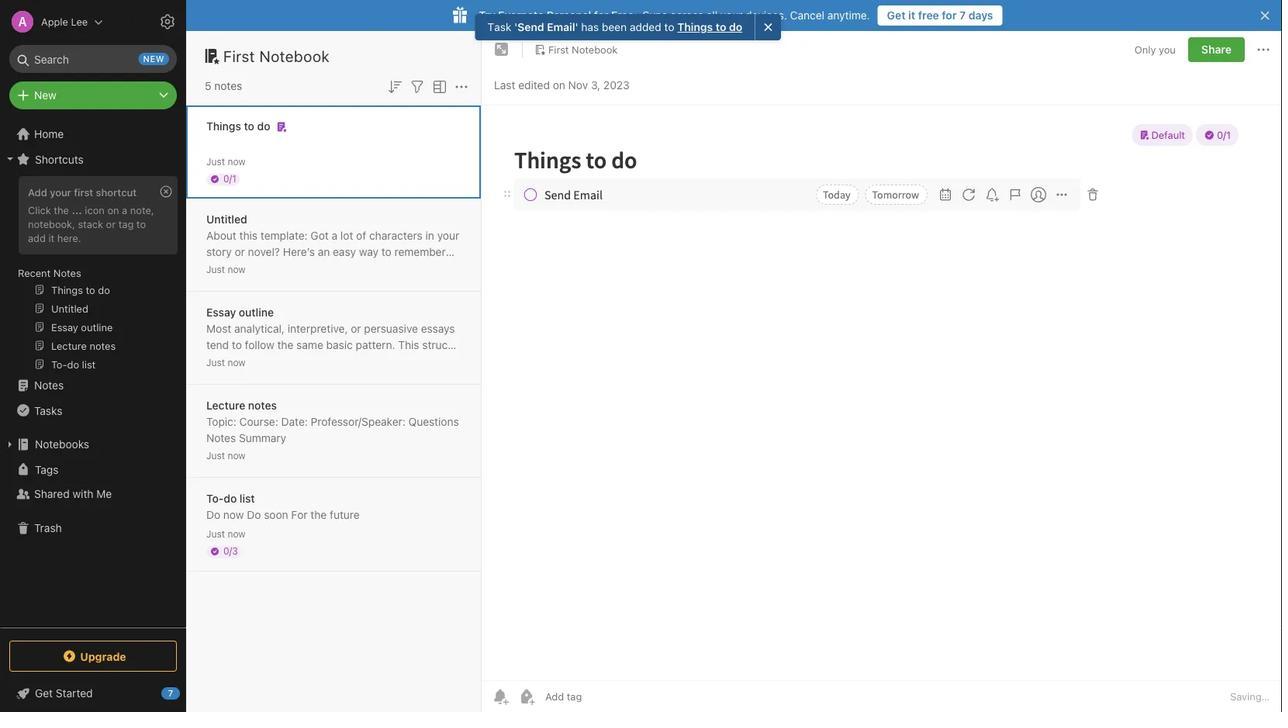 Task type: locate. For each thing, give the bounding box(es) containing it.
or down this
[[235, 246, 245, 258]]

course:
[[239, 416, 278, 428]]

or up basic
[[351, 322, 361, 335]]

1 horizontal spatial the
[[277, 339, 294, 351]]

0 horizontal spatial for
[[206, 371, 220, 384]]

for inside "button"
[[942, 9, 957, 22]]

outlines
[[409, 355, 448, 368]]

hero,
[[231, 278, 257, 291]]

or
[[106, 218, 116, 230], [235, 246, 245, 258], [351, 322, 361, 335]]

tasks
[[34, 404, 62, 417]]

it left the free
[[909, 9, 916, 22]]

to-
[[206, 492, 224, 505]]

only you
[[1135, 44, 1176, 55]]

topic:
[[206, 416, 237, 428]]

1 vertical spatial the
[[277, 339, 294, 351]]

0 horizontal spatial do
[[224, 492, 237, 505]]

evernote
[[498, 9, 544, 22]]

get for get started
[[35, 687, 53, 700]]

0 vertical spatial do
[[729, 21, 743, 33]]

for left most
[[206, 371, 220, 384]]

1 vertical spatial notes
[[34, 379, 64, 392]]

2 vertical spatial or
[[351, 322, 361, 335]]

tend
[[206, 339, 229, 351]]

notes up tasks
[[34, 379, 64, 392]]

0 horizontal spatial things
[[206, 120, 241, 133]]

0 vertical spatial add
[[28, 186, 47, 198]]

0 horizontal spatial do
[[206, 509, 220, 521]]

remember
[[395, 246, 446, 258]]

4 just from the top
[[206, 450, 225, 461]]

0 horizontal spatial first
[[223, 47, 255, 65]]

1 horizontal spatial notes
[[248, 399, 277, 412]]

1 horizontal spatial notebook
[[572, 44, 618, 55]]

or inside icon on a note, notebook, stack or tag to add it here.
[[106, 218, 116, 230]]

do down to-
[[206, 509, 220, 521]]

1 vertical spatial a
[[332, 229, 338, 242]]

nov
[[568, 79, 588, 92]]

on left nov
[[553, 79, 566, 92]]

Note Editor text field
[[482, 106, 1283, 680]]

7 left click to collapse icon
[[168, 689, 173, 699]]

notes inside group
[[53, 267, 81, 279]]

0 horizontal spatial 7
[[168, 689, 173, 699]]

easy
[[333, 246, 356, 258]]

1 horizontal spatial add
[[265, 262, 285, 275]]

1 horizontal spatial do
[[257, 120, 270, 133]]

you inside most analytical, interpretive, or persuasive essays tend to follow the same basic pattern. this struc ture should help you formulate effective outlines for most ...
[[290, 355, 308, 368]]

notes for lecture notes
[[248, 399, 277, 412]]

7 inside help and learning task checklist field
[[168, 689, 173, 699]]

essay outline
[[206, 306, 274, 319]]

Add tag field
[[544, 690, 660, 703]]

just
[[206, 156, 225, 167], [206, 264, 225, 275], [206, 357, 225, 368], [206, 450, 225, 461], [206, 529, 225, 540]]

your
[[721, 9, 743, 22], [50, 186, 71, 198], [437, 229, 460, 242], [206, 278, 229, 291]]

it down notebook,
[[48, 232, 55, 243]]

7 left days
[[960, 9, 966, 22]]

who's
[[206, 262, 235, 275]]

notebook inside note list element
[[259, 47, 330, 65]]

shared
[[34, 488, 70, 500]]

just now down story
[[206, 264, 246, 275]]

note window element
[[482, 31, 1283, 712]]

1 horizontal spatial it
[[909, 9, 916, 22]]

should
[[229, 355, 263, 368]]

way
[[359, 246, 379, 258]]

just up 0/3
[[206, 529, 225, 540]]

0 vertical spatial or
[[106, 218, 116, 230]]

0 vertical spatial 7
[[960, 9, 966, 22]]

3 just from the top
[[206, 357, 225, 368]]

get
[[887, 9, 906, 22], [35, 687, 53, 700]]

this
[[398, 339, 419, 351]]

1 vertical spatial do
[[257, 120, 270, 133]]

just for most analytical, interpretive, or persuasive essays tend to follow the same basic pattern. this struc ture should help you formulate effective outlines for most ...
[[206, 357, 225, 368]]

0 horizontal spatial on
[[107, 204, 119, 216]]

' left 'has'
[[575, 21, 579, 33]]

1 horizontal spatial first notebook
[[549, 44, 618, 55]]

1 horizontal spatial or
[[235, 246, 245, 258]]

summary
[[239, 432, 286, 445]]

0 horizontal spatial notebook
[[259, 47, 330, 65]]

2 vertical spatial ...
[[251, 371, 260, 384]]

add tag image
[[518, 687, 536, 706]]

1 horizontal spatial you
[[1159, 44, 1176, 55]]

0/3
[[223, 546, 238, 557]]

a left 'lot'
[[332, 229, 338, 242]]

... right hero,
[[260, 278, 269, 291]]

just now up 0/3
[[206, 529, 246, 540]]

with
[[73, 488, 94, 500]]

now up most
[[228, 357, 246, 368]]

1 vertical spatial ...
[[260, 278, 269, 291]]

notes
[[214, 80, 242, 92], [248, 399, 277, 412]]

notebooks link
[[0, 432, 185, 457]]

0 vertical spatial get
[[887, 9, 906, 22]]

7 inside the get it free for 7 days "button"
[[960, 9, 966, 22]]

just up 0/1
[[206, 156, 225, 167]]

0 horizontal spatial or
[[106, 218, 116, 230]]

0 horizontal spatial the
[[54, 204, 69, 216]]

same
[[297, 339, 323, 351]]

formulate
[[311, 355, 359, 368]]

0 horizontal spatial first notebook
[[223, 47, 330, 65]]

first notebook down 'has'
[[549, 44, 618, 55]]

get it free for 7 days button
[[878, 5, 1003, 26]]

help
[[266, 355, 287, 368]]

group
[[0, 171, 185, 379]]

first down email
[[549, 44, 569, 55]]

in
[[426, 229, 434, 242]]

0 vertical spatial more actions field
[[1255, 37, 1273, 62]]

future
[[330, 509, 360, 521]]

for inside most analytical, interpretive, or persuasive essays tend to follow the same basic pattern. this struc ture should help you formulate effective outlines for most ...
[[206, 371, 220, 384]]

stack
[[78, 218, 103, 230]]

1 vertical spatial it
[[48, 232, 55, 243]]

1 vertical spatial add
[[265, 262, 285, 275]]

the
[[54, 204, 69, 216], [277, 339, 294, 351], [311, 509, 327, 521]]

tags button
[[0, 457, 185, 482]]

... left icon
[[72, 204, 82, 216]]

1 do from the left
[[206, 509, 220, 521]]

1 horizontal spatial on
[[553, 79, 566, 92]]

1 vertical spatial more actions field
[[452, 76, 471, 96]]

just down 'tend'
[[206, 357, 225, 368]]

it
[[909, 9, 916, 22], [48, 232, 55, 243]]

things down 5 notes
[[206, 120, 241, 133]]

... down should
[[251, 371, 260, 384]]

get started
[[35, 687, 93, 700]]

View options field
[[427, 76, 449, 96]]

1 vertical spatial on
[[107, 204, 119, 216]]

0 vertical spatial you
[[1159, 44, 1176, 55]]

just now for about this template: got a lot of characters in your story or novel? here's an easy way to remember who's who. add details like age, relationship to your hero, ...
[[206, 264, 246, 275]]

get left the free
[[887, 9, 906, 22]]

more actions field right share 'button'
[[1255, 37, 1273, 62]]

2 vertical spatial notes
[[206, 432, 236, 445]]

tag
[[118, 218, 134, 230]]

note,
[[130, 204, 154, 216]]

3 just now from the top
[[206, 357, 246, 368]]

0 horizontal spatial notes
[[214, 80, 242, 92]]

1 vertical spatial notes
[[248, 399, 277, 412]]

more actions image
[[452, 77, 471, 96]]

edited
[[518, 79, 550, 92]]

1 vertical spatial 7
[[168, 689, 173, 699]]

1 horizontal spatial '
[[575, 21, 579, 33]]

you
[[1159, 44, 1176, 55], [290, 355, 308, 368]]

just now up 0/1
[[206, 156, 246, 167]]

icon
[[85, 204, 105, 216]]

' right task at left
[[515, 21, 518, 33]]

for right the free
[[942, 9, 957, 22]]

1 horizontal spatial more actions field
[[1255, 37, 1273, 62]]

or left tag
[[106, 218, 116, 230]]

for left free:
[[594, 9, 609, 22]]

notes right recent
[[53, 267, 81, 279]]

first inside note list element
[[223, 47, 255, 65]]

More actions field
[[1255, 37, 1273, 62], [452, 76, 471, 96]]

0 vertical spatial notes
[[53, 267, 81, 279]]

now down to-do list
[[223, 509, 244, 521]]

on down shortcut
[[107, 204, 119, 216]]

1 horizontal spatial first
[[549, 44, 569, 55]]

just for about this template: got a lot of characters in your story or novel? here's an easy way to remember who's who. add details like age, relationship to your hero, ...
[[206, 264, 225, 275]]

you down same
[[290, 355, 308, 368]]

5 notes
[[205, 80, 242, 92]]

2 just now from the top
[[206, 264, 246, 275]]

first inside button
[[549, 44, 569, 55]]

settings image
[[158, 12, 177, 31]]

add up click
[[28, 186, 47, 198]]

0 vertical spatial notes
[[214, 80, 242, 92]]

get for get it free for 7 days
[[887, 9, 906, 22]]

task
[[488, 21, 512, 33]]

notes right the 5
[[214, 80, 242, 92]]

1 horizontal spatial a
[[332, 229, 338, 242]]

0 vertical spatial it
[[909, 9, 916, 22]]

0 horizontal spatial add
[[28, 186, 47, 198]]

click the ...
[[28, 204, 82, 216]]

pattern.
[[356, 339, 395, 351]]

notebook inside button
[[572, 44, 618, 55]]

now up hero,
[[228, 264, 246, 275]]

1 vertical spatial things
[[206, 120, 241, 133]]

2 horizontal spatial or
[[351, 322, 361, 335]]

a inside about this template: got a lot of characters in your story or novel? here's an easy way to remember who's who. add details like age, relationship to your hero, ...
[[332, 229, 338, 242]]

just down story
[[206, 264, 225, 275]]

2 horizontal spatial do
[[729, 21, 743, 33]]

2 vertical spatial do
[[224, 492, 237, 505]]

0 vertical spatial on
[[553, 79, 566, 92]]

just now up most
[[206, 357, 246, 368]]

1 vertical spatial or
[[235, 246, 245, 258]]

your right in
[[437, 229, 460, 242]]

just now down topic:
[[206, 450, 246, 461]]

notes up course:
[[248, 399, 277, 412]]

notes for 5 notes
[[214, 80, 242, 92]]

do down list
[[247, 509, 261, 521]]

2 horizontal spatial for
[[942, 9, 957, 22]]

5
[[205, 80, 211, 92]]

across
[[671, 9, 704, 22]]

outline
[[239, 306, 274, 319]]

things right sync
[[678, 21, 713, 33]]

notes down topic:
[[206, 432, 236, 445]]

first notebook inside note list element
[[223, 47, 330, 65]]

add down novel?
[[265, 262, 285, 275]]

you inside note window element
[[1159, 44, 1176, 55]]

first notebook up 5 notes
[[223, 47, 330, 65]]

0 horizontal spatial '
[[515, 21, 518, 33]]

lecture notes
[[206, 399, 277, 412]]

shortcuts
[[35, 153, 84, 165]]

1 horizontal spatial for
[[594, 9, 609, 22]]

notebook
[[572, 44, 618, 55], [259, 47, 330, 65]]

for
[[291, 509, 308, 521]]

the up help
[[277, 339, 294, 351]]

get inside "button"
[[887, 9, 906, 22]]

a up tag
[[122, 204, 127, 216]]

...
[[72, 204, 82, 216], [260, 278, 269, 291], [251, 371, 260, 384]]

free:
[[612, 9, 638, 22]]

2 just from the top
[[206, 264, 225, 275]]

Sort options field
[[386, 76, 404, 96]]

2 vertical spatial the
[[311, 509, 327, 521]]

who.
[[238, 262, 262, 275]]

new search field
[[20, 45, 169, 73]]

share button
[[1189, 37, 1245, 62]]

just now for most analytical, interpretive, or persuasive essays tend to follow the same basic pattern. this struc ture should help you formulate effective outlines for most ...
[[206, 357, 246, 368]]

add a reminder image
[[491, 687, 510, 706]]

sync
[[643, 9, 668, 22]]

1 horizontal spatial get
[[887, 9, 906, 22]]

1 vertical spatial you
[[290, 355, 308, 368]]

to
[[665, 21, 675, 33], [716, 21, 727, 33], [244, 120, 254, 133], [136, 218, 146, 230], [382, 246, 392, 258], [429, 262, 440, 275], [232, 339, 242, 351]]

0 horizontal spatial it
[[48, 232, 55, 243]]

first up 5 notes
[[223, 47, 255, 65]]

the up notebook,
[[54, 204, 69, 216]]

0 horizontal spatial a
[[122, 204, 127, 216]]

lee
[[71, 16, 88, 28]]

5 just from the top
[[206, 529, 225, 540]]

more actions field right view options 'field'
[[452, 76, 471, 96]]

1 vertical spatial get
[[35, 687, 53, 700]]

or inside about this template: got a lot of characters in your story or novel? here's an easy way to remember who's who. add details like age, relationship to your hero, ...
[[235, 246, 245, 258]]

things
[[678, 21, 713, 33], [206, 120, 241, 133]]

0 horizontal spatial you
[[290, 355, 308, 368]]

4 just now from the top
[[206, 450, 246, 461]]

get inside help and learning task checklist field
[[35, 687, 53, 700]]

1 horizontal spatial do
[[247, 509, 261, 521]]

the right for
[[311, 509, 327, 521]]

note list element
[[186, 31, 482, 712]]

an
[[318, 246, 330, 258]]

first notebook inside the "first notebook" button
[[549, 44, 618, 55]]

0 vertical spatial a
[[122, 204, 127, 216]]

only
[[1135, 44, 1157, 55]]

you right only
[[1159, 44, 1176, 55]]

get left started
[[35, 687, 53, 700]]

recent notes
[[18, 267, 81, 279]]

shared with me link
[[0, 482, 185, 507]]

just down topic:
[[206, 450, 225, 461]]

tree
[[0, 122, 186, 627]]

0 vertical spatial the
[[54, 204, 69, 216]]

0 vertical spatial things
[[678, 21, 713, 33]]

try evernote personal for free: sync across all your devices. cancel anytime.
[[479, 9, 870, 22]]

now down "summary"
[[228, 450, 246, 461]]

0 horizontal spatial get
[[35, 687, 53, 700]]

first
[[74, 186, 93, 198]]

1 horizontal spatial 7
[[960, 9, 966, 22]]

the inside most analytical, interpretive, or persuasive essays tend to follow the same basic pattern. this struc ture should help you formulate effective outlines for most ...
[[277, 339, 294, 351]]

got
[[311, 229, 329, 242]]

Account field
[[0, 6, 103, 37]]

do
[[729, 21, 743, 33], [257, 120, 270, 133], [224, 492, 237, 505]]

your up click the ...
[[50, 186, 71, 198]]



Task type: vqa. For each thing, say whether or not it's contained in the screenshot.
the shortcut at the top left of page
yes



Task type: describe. For each thing, give the bounding box(es) containing it.
just now for topic: course: date: professor/speaker: questions notes summary
[[206, 450, 246, 461]]

basic
[[326, 339, 353, 351]]

anytime.
[[828, 9, 870, 22]]

the inside group
[[54, 204, 69, 216]]

just for topic: course: date: professor/speaker: questions notes summary
[[206, 450, 225, 461]]

things inside note list element
[[206, 120, 241, 133]]

last
[[494, 79, 516, 92]]

0 horizontal spatial more actions field
[[452, 76, 471, 96]]

untitled
[[206, 213, 247, 226]]

upgrade button
[[9, 641, 177, 672]]

on inside note window element
[[553, 79, 566, 92]]

apple lee
[[41, 16, 88, 28]]

0/1
[[223, 173, 236, 184]]

your right the all
[[721, 9, 743, 22]]

here.
[[57, 232, 81, 243]]

or inside most analytical, interpretive, or persuasive essays tend to follow the same basic pattern. this struc ture should help you formulate effective outlines for most ...
[[351, 322, 361, 335]]

2 horizontal spatial the
[[311, 509, 327, 521]]

tree containing home
[[0, 122, 186, 627]]

questions
[[409, 416, 459, 428]]

expand notebooks image
[[4, 438, 16, 451]]

expand note image
[[493, 40, 511, 59]]

shortcuts button
[[0, 147, 185, 171]]

new
[[34, 89, 56, 102]]

tags
[[35, 463, 59, 476]]

age,
[[344, 262, 365, 275]]

struc
[[422, 339, 453, 351]]

notes inside topic: course: date: professor/speaker: questions notes summary
[[206, 432, 236, 445]]

template:
[[261, 229, 308, 242]]

send
[[518, 21, 545, 33]]

0 vertical spatial ...
[[72, 204, 82, 216]]

new
[[143, 54, 164, 64]]

novel?
[[248, 246, 280, 258]]

date:
[[281, 416, 308, 428]]

share
[[1202, 43, 1232, 56]]

essay
[[206, 306, 236, 319]]

to-do list
[[206, 492, 255, 505]]

lot
[[341, 229, 353, 242]]

shared with me
[[34, 488, 112, 500]]

for for free:
[[594, 9, 609, 22]]

started
[[56, 687, 93, 700]]

about
[[206, 229, 237, 242]]

things to do link
[[678, 20, 743, 34]]

this
[[239, 229, 258, 242]]

email
[[547, 21, 575, 33]]

1 ' from the left
[[515, 21, 518, 33]]

cancel
[[790, 9, 825, 22]]

list
[[240, 492, 255, 505]]

me
[[96, 488, 112, 500]]

task ' send email ' has been added to things to do
[[488, 21, 743, 33]]

about this template: got a lot of characters in your story or novel? here's an easy way to remember who's who. add details like age, relationship to your hero, ...
[[206, 229, 460, 291]]

Help and Learning task checklist field
[[0, 681, 186, 706]]

to inside most analytical, interpretive, or persuasive essays tend to follow the same basic pattern. this struc ture should help you formulate effective outlines for most ...
[[232, 339, 242, 351]]

most
[[223, 371, 248, 384]]

days
[[969, 9, 994, 22]]

apple
[[41, 16, 68, 28]]

last edited on nov 3, 2023
[[494, 79, 630, 92]]

it inside "button"
[[909, 9, 916, 22]]

trash link
[[0, 516, 185, 541]]

on inside icon on a note, notebook, stack or tag to add it here.
[[107, 204, 119, 216]]

group containing add your first shortcut
[[0, 171, 185, 379]]

effective
[[362, 355, 406, 368]]

notebook,
[[28, 218, 75, 230]]

notes link
[[0, 373, 185, 398]]

for for 7
[[942, 9, 957, 22]]

free
[[919, 9, 939, 22]]

add inside group
[[28, 186, 47, 198]]

5 just now from the top
[[206, 529, 246, 540]]

new button
[[9, 81, 177, 109]]

1 just from the top
[[206, 156, 225, 167]]

1 just now from the top
[[206, 156, 246, 167]]

story
[[206, 246, 232, 258]]

2 do from the left
[[247, 509, 261, 521]]

persuasive
[[364, 322, 418, 335]]

saving…
[[1231, 691, 1270, 703]]

characters
[[369, 229, 423, 242]]

a inside icon on a note, notebook, stack or tag to add it here.
[[122, 204, 127, 216]]

has
[[582, 21, 599, 33]]

notebooks
[[35, 438, 89, 451]]

Add filters field
[[408, 76, 427, 96]]

Search text field
[[20, 45, 166, 73]]

now up 0/1
[[228, 156, 246, 167]]

shortcut
[[96, 186, 137, 198]]

added
[[630, 21, 662, 33]]

add filters image
[[408, 77, 427, 96]]

interpretive,
[[288, 322, 348, 335]]

all
[[707, 9, 718, 22]]

upgrade
[[80, 650, 126, 663]]

analytical,
[[234, 322, 285, 335]]

here's
[[283, 246, 315, 258]]

2023
[[604, 79, 630, 92]]

it inside icon on a note, notebook, stack or tag to add it here.
[[48, 232, 55, 243]]

click to collapse image
[[180, 684, 192, 702]]

now up 0/3
[[228, 529, 246, 540]]

add inside about this template: got a lot of characters in your story or novel? here's an easy way to remember who's who. add details like age, relationship to your hero, ...
[[265, 262, 285, 275]]

trash
[[34, 522, 62, 535]]

do now do soon for the future
[[206, 509, 360, 521]]

1 horizontal spatial things
[[678, 21, 713, 33]]

lecture
[[206, 399, 245, 412]]

soon
[[264, 509, 288, 521]]

home
[[34, 128, 64, 140]]

get it free for 7 days
[[887, 9, 994, 22]]

2 ' from the left
[[575, 21, 579, 33]]

icon on a note, notebook, stack or tag to add it here.
[[28, 204, 154, 243]]

relationship
[[368, 262, 427, 275]]

details
[[288, 262, 321, 275]]

... inside about this template: got a lot of characters in your story or novel? here's an easy way to remember who's who. add details like age, relationship to your hero, ...
[[260, 278, 269, 291]]

... inside most analytical, interpretive, or persuasive essays tend to follow the same basic pattern. this struc ture should help you formulate effective outlines for most ...
[[251, 371, 260, 384]]

your down who's
[[206, 278, 229, 291]]

more actions image
[[1255, 40, 1273, 59]]

like
[[324, 262, 341, 275]]

home link
[[0, 122, 186, 147]]

essays
[[421, 322, 455, 335]]

click
[[28, 204, 51, 216]]

personal
[[547, 9, 591, 22]]

3,
[[591, 79, 601, 92]]

to inside icon on a note, notebook, stack or tag to add it here.
[[136, 218, 146, 230]]



